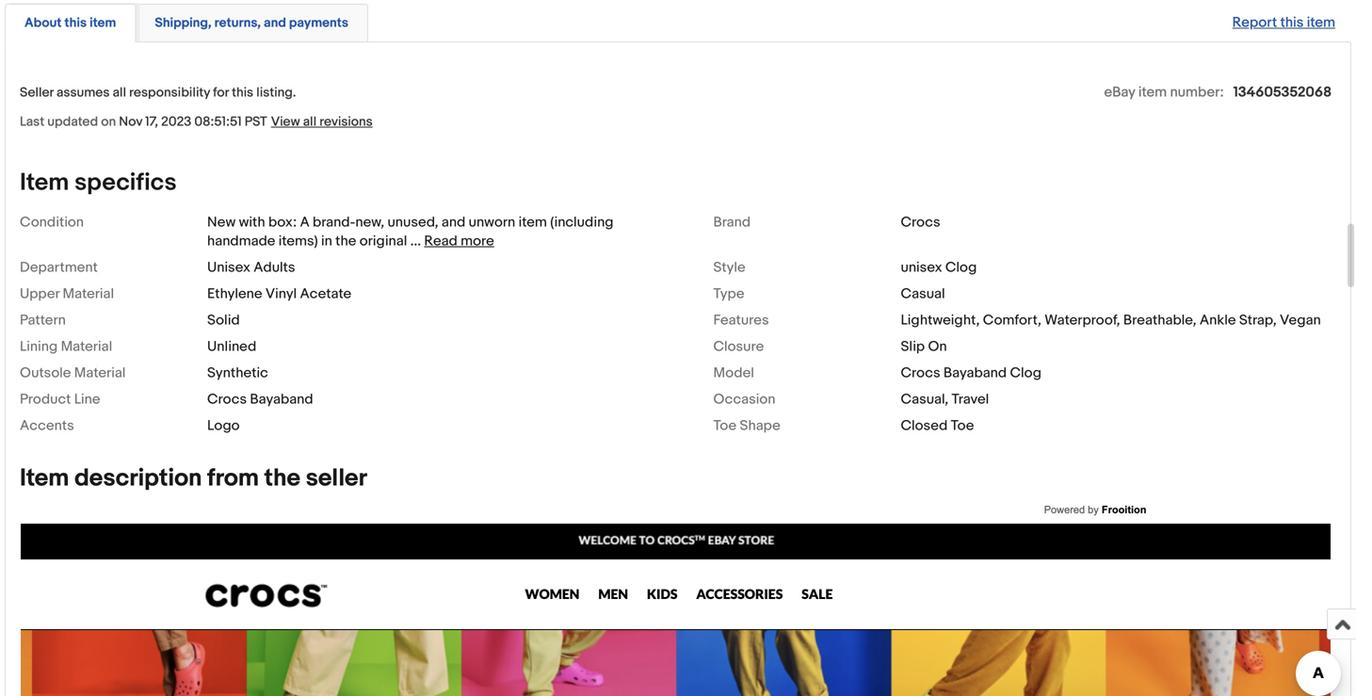 Task type: describe. For each thing, give the bounding box(es) containing it.
adults
[[254, 259, 295, 276]]

material for upper material
[[63, 285, 114, 302]]

more
[[461, 233, 494, 250]]

item right ebay
[[1139, 84, 1167, 101]]

description
[[75, 464, 202, 493]]

vinyl
[[266, 285, 297, 302]]

comfort,
[[983, 312, 1042, 329]]

original
[[360, 233, 407, 250]]

1 horizontal spatial this
[[232, 85, 253, 101]]

lining material
[[20, 338, 112, 355]]

read more button
[[424, 233, 494, 250]]

read
[[424, 233, 458, 250]]

specifics
[[75, 168, 177, 197]]

in
[[321, 233, 332, 250]]

shipping, returns, and payments button
[[155, 14, 348, 32]]

for
[[213, 85, 229, 101]]

item specifics
[[20, 168, 177, 197]]

1 horizontal spatial clog
[[1010, 364, 1042, 381]]

waterproof,
[[1045, 312, 1120, 329]]

closure
[[713, 338, 764, 355]]

material for outsole material
[[74, 364, 126, 381]]

casual, travel
[[901, 391, 989, 408]]

item for item specifics
[[20, 168, 69, 197]]

shipping, returns, and payments
[[155, 15, 348, 31]]

condition
[[20, 214, 84, 231]]

(including
[[550, 214, 614, 231]]

08:51:51
[[194, 114, 242, 130]]

style
[[713, 259, 746, 276]]

report this item
[[1233, 14, 1336, 31]]

handmade
[[207, 233, 275, 250]]

casual,
[[901, 391, 949, 408]]

slip on
[[901, 338, 947, 355]]

with
[[239, 214, 265, 231]]

accents
[[20, 417, 74, 434]]

ebay
[[1104, 84, 1135, 101]]

unused,
[[388, 214, 438, 231]]

report
[[1233, 14, 1277, 31]]

payments
[[289, 15, 348, 31]]

pst
[[245, 114, 267, 130]]

tab list containing about this item
[[5, 0, 1352, 42]]

new
[[207, 214, 236, 231]]

vegan
[[1280, 312, 1321, 329]]

...
[[410, 233, 421, 250]]

closed
[[901, 417, 948, 434]]

listing.
[[256, 85, 296, 101]]

department
[[20, 259, 98, 276]]

2 toe from the left
[[951, 417, 974, 434]]

1 vertical spatial all
[[303, 114, 317, 130]]

seller
[[20, 85, 54, 101]]

material for lining material
[[61, 338, 112, 355]]

casual
[[901, 285, 945, 302]]

updated
[[47, 114, 98, 130]]

assumes
[[56, 85, 110, 101]]

responsibility
[[129, 85, 210, 101]]

on
[[928, 338, 947, 355]]

nov
[[119, 114, 142, 130]]

unworn
[[469, 214, 515, 231]]

view
[[271, 114, 300, 130]]

bayaband for crocs bayaband
[[250, 391, 313, 408]]

product line
[[20, 391, 100, 408]]

box:
[[268, 214, 297, 231]]

slip
[[901, 338, 925, 355]]

a
[[300, 214, 310, 231]]

synthetic
[[207, 364, 268, 381]]

outsole
[[20, 364, 71, 381]]

shipping,
[[155, 15, 211, 31]]

about this item button
[[24, 14, 116, 32]]

134605352068
[[1233, 84, 1332, 101]]

occasion
[[713, 391, 776, 408]]

unisex
[[901, 259, 942, 276]]

crocs for crocs
[[901, 214, 940, 231]]

revisions
[[319, 114, 373, 130]]

crocs bayaband
[[207, 391, 313, 408]]

0 vertical spatial all
[[113, 85, 126, 101]]

crocs bayaband clog
[[901, 364, 1042, 381]]



Task type: locate. For each thing, give the bounding box(es) containing it.
bayaband up travel
[[944, 364, 1007, 381]]

ethylene
[[207, 285, 262, 302]]

1 horizontal spatial toe
[[951, 417, 974, 434]]

item down accents
[[20, 464, 69, 493]]

item
[[20, 168, 69, 197], [20, 464, 69, 493]]

17,
[[145, 114, 158, 130]]

closed toe
[[901, 417, 974, 434]]

on
[[101, 114, 116, 130]]

item right about
[[90, 15, 116, 31]]

line
[[74, 391, 100, 408]]

0 horizontal spatial this
[[64, 15, 87, 31]]

2 vertical spatial crocs
[[207, 391, 247, 408]]

material down department
[[63, 285, 114, 302]]

all
[[113, 85, 126, 101], [303, 114, 317, 130]]

1 horizontal spatial the
[[335, 233, 356, 250]]

this inside report this item link
[[1281, 14, 1304, 31]]

2 vertical spatial material
[[74, 364, 126, 381]]

0 horizontal spatial all
[[113, 85, 126, 101]]

lining
[[20, 338, 58, 355]]

crocs up logo
[[207, 391, 247, 408]]

ethylene vinyl acetate
[[207, 285, 351, 302]]

0 vertical spatial material
[[63, 285, 114, 302]]

0 horizontal spatial bayaband
[[250, 391, 313, 408]]

product
[[20, 391, 71, 408]]

2023
[[161, 114, 191, 130]]

and
[[264, 15, 286, 31], [442, 214, 466, 231]]

unisex clog
[[901, 259, 977, 276]]

strap,
[[1239, 312, 1277, 329]]

1 vertical spatial material
[[61, 338, 112, 355]]

0 vertical spatial and
[[264, 15, 286, 31]]

clog right unisex in the top of the page
[[946, 259, 977, 276]]

logo
[[207, 417, 240, 434]]

read more
[[424, 233, 494, 250]]

features
[[713, 312, 769, 329]]

and up read more
[[442, 214, 466, 231]]

bayaband for crocs bayaband clog
[[944, 364, 1007, 381]]

0 vertical spatial item
[[20, 168, 69, 197]]

report this item link
[[1223, 5, 1345, 41]]

breathable,
[[1124, 312, 1197, 329]]

1 vertical spatial item
[[20, 464, 69, 493]]

number:
[[1170, 84, 1224, 101]]

lightweight, comfort, waterproof, breathable, ankle strap, vegan
[[901, 312, 1321, 329]]

about
[[24, 15, 62, 31]]

toe
[[713, 417, 737, 434], [951, 417, 974, 434]]

0 horizontal spatial and
[[264, 15, 286, 31]]

the right 'in'
[[335, 233, 356, 250]]

item inside report this item link
[[1307, 14, 1336, 31]]

0 horizontal spatial the
[[264, 464, 300, 493]]

item
[[1307, 14, 1336, 31], [90, 15, 116, 31], [1139, 84, 1167, 101], [519, 214, 547, 231]]

1 vertical spatial bayaband
[[250, 391, 313, 408]]

model
[[713, 364, 754, 381]]

travel
[[952, 391, 989, 408]]

1 horizontal spatial all
[[303, 114, 317, 130]]

this for about
[[64, 15, 87, 31]]

brand
[[713, 214, 751, 231]]

returns,
[[214, 15, 261, 31]]

the inside new with box: a brand-new, unused, and unworn item (including handmade items) in the original ...
[[335, 233, 356, 250]]

item right unworn
[[519, 214, 547, 231]]

shape
[[740, 417, 781, 434]]

1 vertical spatial the
[[264, 464, 300, 493]]

the
[[335, 233, 356, 250], [264, 464, 300, 493]]

this
[[1281, 14, 1304, 31], [64, 15, 87, 31], [232, 85, 253, 101]]

unlined
[[207, 338, 256, 355]]

about this item
[[24, 15, 116, 31]]

1 horizontal spatial bayaband
[[944, 364, 1007, 381]]

solid
[[207, 312, 240, 329]]

ebay item number: 134605352068
[[1104, 84, 1332, 101]]

item for item description from the seller
[[20, 464, 69, 493]]

toe down occasion
[[713, 417, 737, 434]]

items)
[[279, 233, 318, 250]]

0 vertical spatial clog
[[946, 259, 977, 276]]

outsole material
[[20, 364, 126, 381]]

0 vertical spatial bayaband
[[944, 364, 1007, 381]]

toe shape
[[713, 417, 781, 434]]

brand-
[[313, 214, 355, 231]]

this right report
[[1281, 14, 1304, 31]]

this right about
[[64, 15, 87, 31]]

1 vertical spatial and
[[442, 214, 466, 231]]

item inside about this item "button"
[[90, 15, 116, 31]]

unisex
[[207, 259, 250, 276]]

last
[[20, 114, 44, 130]]

item up condition
[[20, 168, 69, 197]]

item description from the seller
[[20, 464, 367, 493]]

tab list
[[5, 0, 1352, 42]]

0 vertical spatial the
[[335, 233, 356, 250]]

seller
[[306, 464, 367, 493]]

clog
[[946, 259, 977, 276], [1010, 364, 1042, 381]]

crocs down "slip on"
[[901, 364, 940, 381]]

0 vertical spatial crocs
[[901, 214, 940, 231]]

and inside new with box: a brand-new, unused, and unworn item (including handmade items) in the original ...
[[442, 214, 466, 231]]

this right for
[[232, 85, 253, 101]]

from
[[207, 464, 259, 493]]

lightweight,
[[901, 312, 980, 329]]

this inside about this item "button"
[[64, 15, 87, 31]]

view all revisions link
[[267, 113, 373, 130]]

bayaband down synthetic
[[250, 391, 313, 408]]

2 item from the top
[[20, 464, 69, 493]]

upper material
[[20, 285, 114, 302]]

seller assumes all responsibility for this listing.
[[20, 85, 296, 101]]

toe down travel
[[951, 417, 974, 434]]

item right report
[[1307, 14, 1336, 31]]

last updated on nov 17, 2023 08:51:51 pst view all revisions
[[20, 114, 373, 130]]

all up on
[[113, 85, 126, 101]]

and right returns,
[[264, 15, 286, 31]]

the right from
[[264, 464, 300, 493]]

2 horizontal spatial this
[[1281, 14, 1304, 31]]

0 horizontal spatial toe
[[713, 417, 737, 434]]

upper
[[20, 285, 59, 302]]

0 horizontal spatial clog
[[946, 259, 977, 276]]

item inside new with box: a brand-new, unused, and unworn item (including handmade items) in the original ...
[[519, 214, 547, 231]]

and inside button
[[264, 15, 286, 31]]

crocs for crocs bayaband clog
[[901, 364, 940, 381]]

1 item from the top
[[20, 168, 69, 197]]

this for report
[[1281, 14, 1304, 31]]

pattern
[[20, 312, 66, 329]]

1 toe from the left
[[713, 417, 737, 434]]

material up outsole material
[[61, 338, 112, 355]]

1 vertical spatial crocs
[[901, 364, 940, 381]]

ankle
[[1200, 312, 1236, 329]]

material up "line"
[[74, 364, 126, 381]]

type
[[713, 285, 745, 302]]

new with box: a brand-new, unused, and unworn item (including handmade items) in the original ...
[[207, 214, 614, 250]]

all right view
[[303, 114, 317, 130]]

new,
[[355, 214, 384, 231]]

1 vertical spatial clog
[[1010, 364, 1042, 381]]

acetate
[[300, 285, 351, 302]]

clog down 'comfort,'
[[1010, 364, 1042, 381]]

crocs for crocs bayaband
[[207, 391, 247, 408]]

1 horizontal spatial and
[[442, 214, 466, 231]]

crocs up unisex in the top of the page
[[901, 214, 940, 231]]



Task type: vqa. For each thing, say whether or not it's contained in the screenshot.
World™ inside the LEGO® Jurassic World™ Blue & Beta Velociraptor Capture 76946 [New Toy] Brick
no



